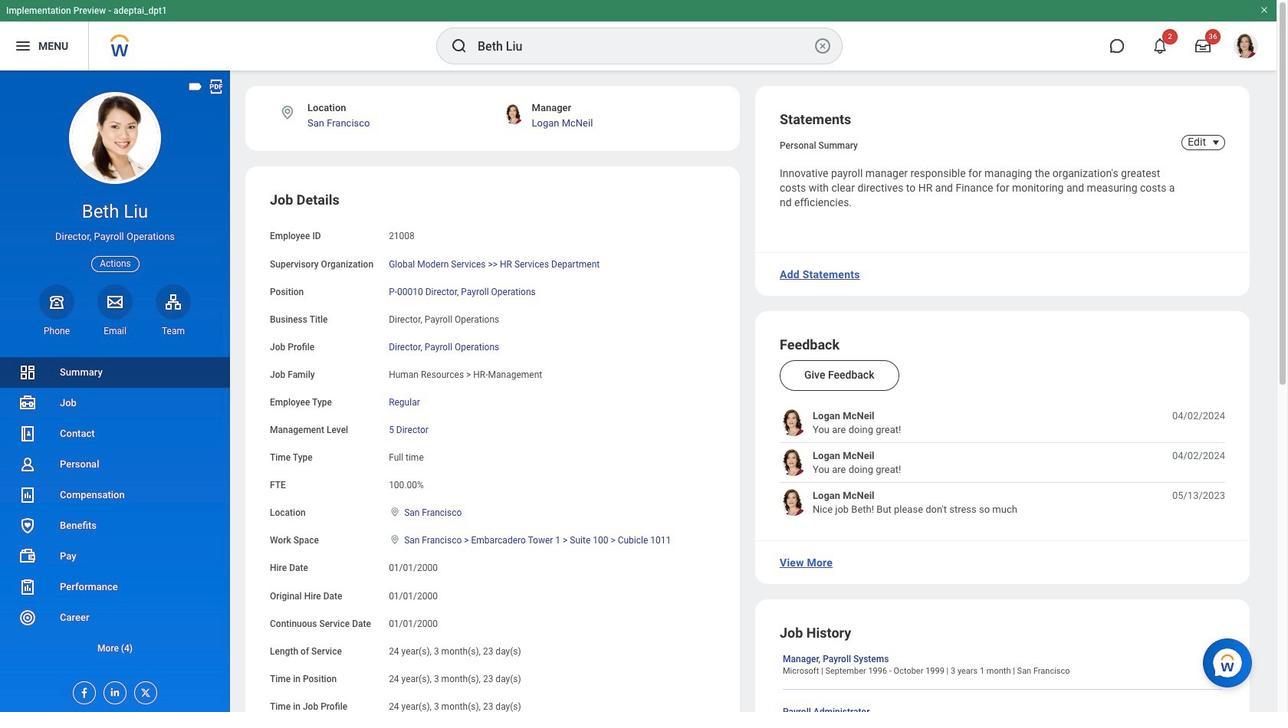 Task type: vqa. For each thing, say whether or not it's contained in the screenshot.
row containing 10/09/2013
no



Task type: locate. For each thing, give the bounding box(es) containing it.
career image
[[18, 609, 37, 627]]

0 vertical spatial employee's photo (logan mcneil) image
[[780, 410, 807, 437]]

compensation image
[[18, 486, 37, 505]]

view printable version (pdf) image
[[208, 78, 225, 95]]

phone beth liu element
[[39, 325, 74, 337]]

contact image
[[18, 425, 37, 443]]

full time element
[[389, 449, 424, 463]]

x circle image
[[814, 37, 832, 55]]

mail image
[[106, 293, 124, 311]]

banner
[[0, 0, 1277, 71]]

list
[[0, 357, 230, 664], [780, 410, 1226, 516]]

2 vertical spatial employee's photo (logan mcneil) image
[[780, 490, 807, 516]]

x image
[[135, 683, 152, 699]]

2 employee's photo (logan mcneil) image from the top
[[780, 450, 807, 477]]

team beth liu element
[[156, 325, 191, 337]]

1 vertical spatial location image
[[389, 507, 401, 518]]

facebook image
[[74, 683, 90, 699]]

employee's photo (logan mcneil) image
[[780, 410, 807, 437], [780, 450, 807, 477], [780, 490, 807, 516]]

1 horizontal spatial list
[[780, 410, 1226, 516]]

location image
[[279, 104, 296, 121], [389, 507, 401, 518], [389, 535, 401, 546]]

1 vertical spatial employee's photo (logan mcneil) image
[[780, 450, 807, 477]]

close environment banner image
[[1260, 5, 1269, 15]]

summary image
[[18, 364, 37, 382]]

0 horizontal spatial list
[[0, 357, 230, 664]]

3 employee's photo (logan mcneil) image from the top
[[780, 490, 807, 516]]

performance image
[[18, 578, 37, 597]]

Search Workday  search field
[[478, 29, 811, 63]]

group
[[270, 191, 716, 712]]

profile logan mcneil image
[[1234, 34, 1259, 61]]

search image
[[450, 37, 469, 55]]



Task type: describe. For each thing, give the bounding box(es) containing it.
caret down image
[[1207, 137, 1226, 149]]

email beth liu element
[[97, 325, 133, 337]]

personal summary element
[[780, 137, 858, 151]]

inbox large image
[[1196, 38, 1211, 54]]

job image
[[18, 394, 37, 413]]

navigation pane region
[[0, 71, 230, 712]]

justify image
[[14, 37, 32, 55]]

2 vertical spatial location image
[[389, 535, 401, 546]]

1 employee's photo (logan mcneil) image from the top
[[780, 410, 807, 437]]

benefits image
[[18, 517, 37, 535]]

0 vertical spatial location image
[[279, 104, 296, 121]]

view team image
[[164, 293, 183, 311]]

linkedin image
[[104, 683, 121, 699]]

personal image
[[18, 456, 37, 474]]

phone image
[[46, 293, 67, 311]]

tag image
[[187, 78, 204, 95]]

notifications large image
[[1153, 38, 1168, 54]]

pay image
[[18, 548, 37, 566]]



